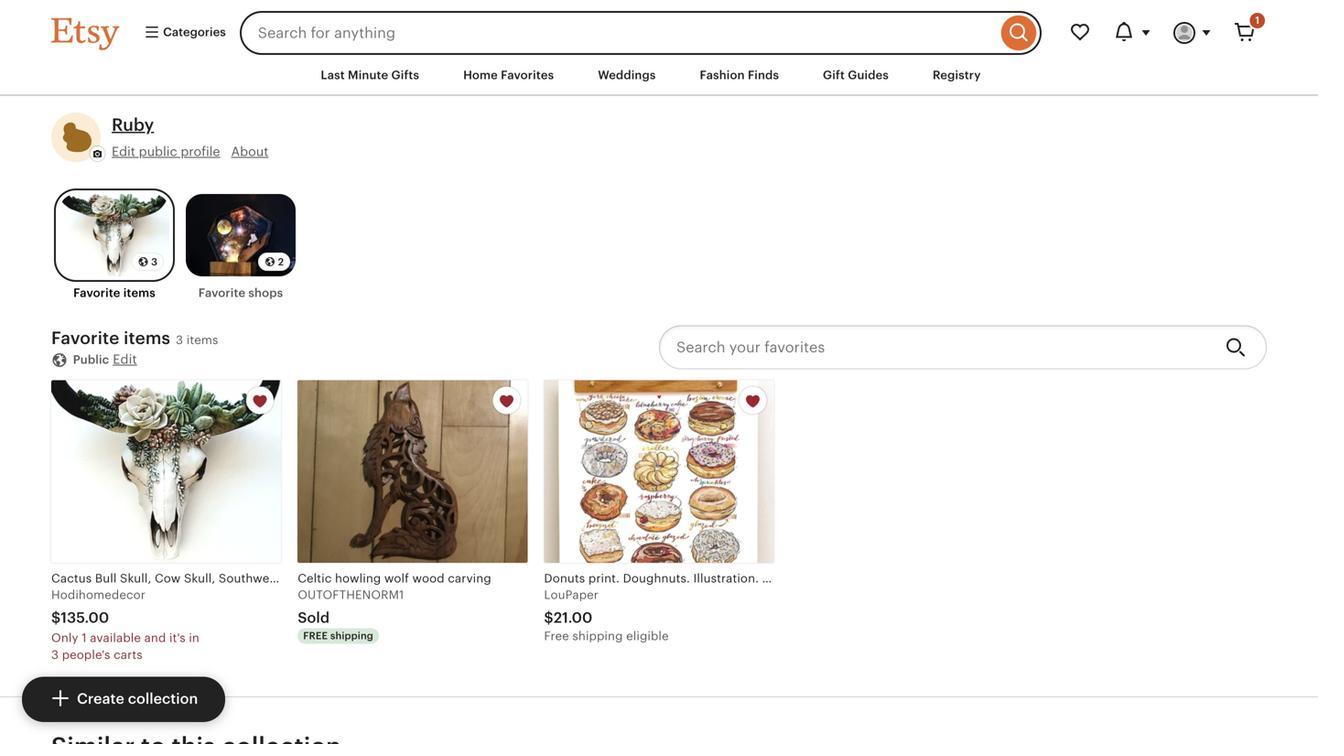 Task type: vqa. For each thing, say whether or not it's contained in the screenshot.
Registry link in the right of the page
yes



Task type: locate. For each thing, give the bounding box(es) containing it.
none search field inside categories banner
[[240, 11, 1042, 55]]

favorite
[[73, 286, 120, 300], [198, 286, 245, 300], [51, 328, 119, 348]]

None search field
[[240, 11, 1042, 55]]

minute
[[348, 68, 388, 82]]

3 inside hodihomedecor $ 135.00 only 1 available and it's in 3 people's carts
[[51, 648, 59, 662]]

2 horizontal spatial 3
[[176, 333, 183, 347]]

public
[[139, 144, 177, 159]]

about
[[231, 144, 269, 159]]

$ inside 'donuts print. doughnuts. illustration. kitchen decor. food art. sweets. bakery. loupaper $ 21.00 free shipping eligible'
[[544, 610, 554, 626]]

fashion finds
[[700, 68, 779, 82]]

shipping right free
[[330, 630, 373, 642]]

1
[[1255, 15, 1260, 26], [82, 631, 87, 645]]

1 horizontal spatial 1
[[1255, 15, 1260, 26]]

eligible
[[626, 630, 669, 643]]

and
[[144, 631, 166, 645]]

2 $ from the left
[[544, 610, 554, 626]]

shops
[[248, 286, 283, 300]]

favorite for favorite items 3 items
[[51, 328, 119, 348]]

shipping down 21.00
[[572, 630, 623, 643]]

0 horizontal spatial $
[[51, 610, 61, 626]]

favorite shops
[[198, 286, 283, 300]]

sweets.
[[905, 572, 950, 585]]

3 inside favorite items 3 items
[[176, 333, 183, 347]]

2
[[278, 256, 284, 268]]

gift guides link
[[809, 59, 903, 92]]

finds
[[748, 68, 779, 82]]

favorite left shops
[[198, 286, 245, 300]]

items for favorite items 3 items
[[124, 328, 170, 348]]

1 $ from the left
[[51, 610, 61, 626]]

last minute gifts
[[321, 68, 419, 82]]

shipping
[[572, 630, 623, 643], [330, 630, 373, 642]]

in
[[189, 631, 200, 645]]

it's
[[169, 631, 186, 645]]

free
[[544, 630, 569, 643]]

wood
[[412, 572, 445, 585]]

1 vertical spatial 3
[[176, 333, 183, 347]]

items up 'edit' button
[[124, 328, 170, 348]]

edit down favorite items 3 items
[[113, 352, 137, 366]]

celtic
[[298, 572, 332, 585]]

last
[[321, 68, 345, 82]]

edit
[[112, 144, 135, 159], [113, 352, 137, 366]]

edit for edit public profile
[[112, 144, 135, 159]]

items up favorite items 3 items
[[123, 286, 156, 300]]

gift
[[823, 68, 845, 82]]

registry link
[[919, 59, 995, 92]]

menu bar
[[18, 55, 1300, 96]]

create collection button
[[22, 677, 225, 722]]

items down favorite shops
[[186, 333, 218, 347]]

ruby
[[112, 115, 154, 135]]

1 horizontal spatial 3
[[151, 256, 157, 268]]

gifts
[[391, 68, 419, 82]]

hodihomedecor
[[51, 588, 146, 602]]

cactus bull skull, cow skull, southwest decor, wall cow skull, painted cow skull, succulent wall decor, succulents, resin cow skull, skull, image
[[51, 380, 281, 563]]

2 vertical spatial 3
[[51, 648, 59, 662]]

$ up free in the left of the page
[[544, 610, 554, 626]]

people's
[[62, 648, 110, 662]]

0 horizontal spatial shipping
[[330, 630, 373, 642]]

edit button
[[113, 350, 137, 368]]

0 vertical spatial 1
[[1255, 15, 1260, 26]]

categories banner
[[18, 0, 1300, 55]]

3
[[151, 256, 157, 268], [176, 333, 183, 347], [51, 648, 59, 662]]

favorite items
[[73, 286, 156, 300]]

weddings
[[598, 68, 656, 82]]

$ up only
[[51, 610, 61, 626]]

public
[[73, 353, 109, 366]]

ruby button
[[112, 113, 154, 137]]

0 horizontal spatial 1
[[82, 631, 87, 645]]

21.00
[[554, 610, 593, 626]]

shipping inside 'donuts print. doughnuts. illustration. kitchen decor. food art. sweets. bakery. loupaper $ 21.00 free shipping eligible'
[[572, 630, 623, 643]]

1 vertical spatial edit
[[113, 352, 137, 366]]

1 vertical spatial 1
[[82, 631, 87, 645]]

$
[[51, 610, 61, 626], [544, 610, 554, 626]]

1 horizontal spatial shipping
[[572, 630, 623, 643]]

art.
[[882, 572, 902, 585]]

0 vertical spatial edit
[[112, 144, 135, 159]]

decor.
[[810, 572, 846, 585]]

loupaper
[[544, 588, 599, 602]]

home favorites link
[[450, 59, 568, 92]]

edit down ruby button
[[112, 144, 135, 159]]

edit public profile
[[112, 144, 220, 159]]

profile
[[181, 144, 220, 159]]

create
[[77, 691, 124, 707]]

food
[[850, 572, 879, 585]]

favorite up public
[[51, 328, 119, 348]]

0 horizontal spatial 3
[[51, 648, 59, 662]]

items
[[123, 286, 156, 300], [124, 328, 170, 348], [186, 333, 218, 347]]

edit public profile link
[[112, 143, 220, 161]]

1 horizontal spatial $
[[544, 610, 554, 626]]

favorite up favorite items 3 items
[[73, 286, 120, 300]]

carts
[[114, 648, 143, 662]]



Task type: describe. For each thing, give the bounding box(es) containing it.
items inside favorite items 3 items
[[186, 333, 218, 347]]

items for favorite items
[[123, 286, 156, 300]]

about button
[[231, 143, 269, 161]]

print.
[[588, 572, 620, 585]]

illustration.
[[693, 572, 759, 585]]

Search your favorites text field
[[659, 325, 1211, 369]]

favorites
[[501, 68, 554, 82]]

donuts print. doughnuts. illustration. kitchen decor. food art. sweets. bakery. loupaper $ 21.00 free shipping eligible
[[544, 572, 995, 643]]

weddings link
[[584, 59, 670, 92]]

fashion finds link
[[686, 59, 793, 92]]

menu bar containing last minute gifts
[[18, 55, 1300, 96]]

outofthenorm1
[[298, 588, 404, 602]]

$ inside hodihomedecor $ 135.00 only 1 available and it's in 3 people's carts
[[51, 610, 61, 626]]

edit for edit
[[113, 352, 137, 366]]

free
[[303, 630, 328, 642]]

135.00
[[61, 610, 109, 626]]

doughnuts.
[[623, 572, 690, 585]]

categories button
[[130, 16, 234, 49]]

registry
[[933, 68, 981, 82]]

howling
[[335, 572, 381, 585]]

favorite items 3 items
[[51, 328, 218, 348]]

home favorites
[[463, 68, 554, 82]]

last minute gifts link
[[307, 59, 433, 92]]

1 inside hodihomedecor $ 135.00 only 1 available and it's in 3 people's carts
[[82, 631, 87, 645]]

available
[[90, 631, 141, 645]]

donuts print. doughnuts. illustration. kitchen decor. food art. sweets. bakery. image
[[544, 380, 774, 563]]

favorite for favorite shops
[[198, 286, 245, 300]]

1 link
[[1223, 11, 1267, 55]]

celtic howling wolf wood carving outofthenorm1 sold free shipping
[[298, 572, 491, 642]]

home
[[463, 68, 498, 82]]

shipping inside celtic howling wolf wood carving outofthenorm1 sold free shipping
[[330, 630, 373, 642]]

gift guides
[[823, 68, 889, 82]]

create collection
[[77, 691, 198, 707]]

collection
[[128, 691, 198, 707]]

categories
[[160, 25, 226, 39]]

1 inside categories banner
[[1255, 15, 1260, 26]]

bakery.
[[953, 572, 995, 585]]

Search for anything text field
[[240, 11, 997, 55]]

fashion
[[700, 68, 745, 82]]

0 vertical spatial 3
[[151, 256, 157, 268]]

celtic howling wolf wood carving image
[[298, 380, 528, 563]]

only
[[51, 631, 78, 645]]

donuts
[[544, 572, 585, 585]]

kitchen
[[762, 572, 806, 585]]

hodihomedecor $ 135.00 only 1 available and it's in 3 people's carts
[[51, 588, 200, 662]]

wolf
[[384, 572, 409, 585]]

guides
[[848, 68, 889, 82]]

favorite for favorite items
[[73, 286, 120, 300]]

carving
[[448, 572, 491, 585]]

sold
[[298, 610, 330, 626]]



